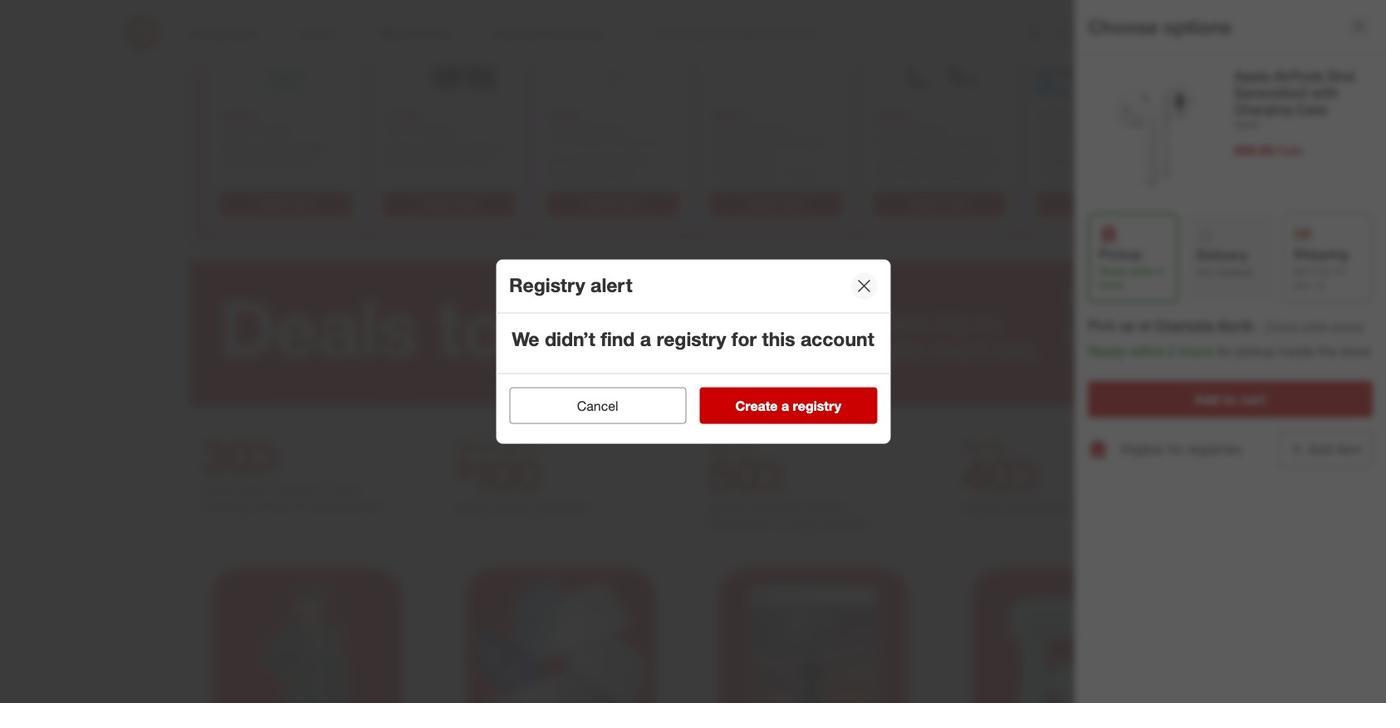 Task type: describe. For each thing, give the bounding box(es) containing it.
save up to
[[455, 435, 543, 457]]

up for 40
[[962, 435, 986, 457]]

cancel
[[577, 398, 619, 414]]

(2nd for apple airpods (2nd generation) with charging case
[[626, 151, 649, 165]]

for inside dialog
[[732, 327, 757, 350]]

case for apple airpods (2nd generation) with charging case apple
[[1296, 101, 1328, 117]]

accessories*
[[307, 497, 383, 514]]

electronic
[[949, 151, 1001, 165]]

- inside $59.99 reg $89.99 sale keurig k-mini single- serve k-cup pod coffee maker - oasis
[[295, 168, 300, 182]]

select for $100
[[455, 499, 491, 516]]

(2nd for apple airpods (2nd generation) with charging case apple
[[1328, 67, 1355, 84]]

pixel
[[751, 151, 775, 165]]

switch,
[[806, 499, 849, 516]]

pickup ready within 2 hours
[[1099, 246, 1165, 292]]

nintendo
[[748, 499, 802, 516]]

add for $19.99
[[422, 197, 441, 209]]

keurig k-mini single-serve k-cup pod coffee maker - oasis image
[[215, 0, 356, 102]]

to for add to cart button associated with keurig k-mini single- serve k-cup pod coffee maker - oasis
[[280, 197, 290, 209]]

dec
[[1293, 279, 1311, 292]]

serve
[[222, 153, 252, 168]]

create a registry
[[736, 398, 842, 414]]

cancel button
[[509, 388, 687, 424]]

add to cart button for leapfrog learning friends 100 words book
[[1037, 190, 1170, 217]]

$11.89 reg $13.99
[[1040, 109, 1087, 136]]

park
[[922, 151, 946, 165]]

ready inside pickup ready within 2 hours
[[1099, 265, 1127, 277]]

jurassic park electronic real feel tyrannosaurus rex (target exclusive) image
[[870, 0, 1010, 102]]

ready within 2 hours for pickup inside the store
[[1088, 343, 1371, 360]]

to for add to cart button below ready within 2 hours for pickup inside the store
[[1224, 391, 1237, 408]]

choose options
[[1088, 15, 1232, 38]]

30 select baby, toddler & kids' clothing, shoes & accessories*
[[202, 428, 383, 514]]

$99.00
[[713, 109, 747, 123]]

generation) for apple airpods (2nd generation) with charging case apple
[[1234, 84, 1308, 101]]

apple left products*
[[495, 499, 529, 516]]

by
[[1320, 265, 1331, 277]]

add item button
[[1279, 431, 1373, 468]]

registries
[[1187, 441, 1242, 457]]

add for $59.99
[[259, 197, 278, 209]]

registry alert
[[509, 273, 633, 296]]

baby,
[[241, 481, 272, 497]]

shipping
[[1293, 246, 1349, 262]]

cart for jetson pixel hoverboard - white
[[784, 197, 803, 209]]

jurassic
[[876, 151, 919, 165]]

0 horizontal spatial apple airpods (2nd generation) with charging case image
[[542, 0, 683, 102]]

store
[[1341, 343, 1371, 360]]

inside
[[1280, 343, 1315, 360]]

& left dining
[[1077, 499, 1085, 516]]

30
[[202, 428, 279, 485]]

didn't
[[545, 327, 595, 350]]

charging for apple airpods (2nd generation) with charging case apple
[[1234, 101, 1292, 117]]

pick
[[1088, 318, 1116, 334]]

playstation
[[709, 516, 775, 532]]

$13.99
[[1057, 123, 1087, 136]]

2 horizontal spatial for
[[1217, 343, 1233, 360]]

it
[[1312, 265, 1318, 277]]

shoes
[[256, 497, 291, 514]]

add for $99.00
[[750, 197, 768, 209]]

reg for $39.99
[[876, 123, 891, 136]]

$39.99
[[876, 109, 911, 123]]

pod
[[291, 153, 312, 168]]

we
[[512, 327, 540, 350]]

$99.00 reg $149.99 sale
[[713, 109, 788, 136]]

dining
[[1089, 499, 1125, 516]]

select inside 30 select baby, toddler & kids' clothing, shoes & accessories*
[[202, 481, 237, 497]]

learning
[[1093, 151, 1138, 165]]

What can we help you find? suggestions appear below search field
[[645, 15, 1058, 52]]

item
[[1336, 441, 1362, 458]]

love.
[[994, 336, 1040, 363]]

the
[[1318, 343, 1337, 360]]

to for add to cart button below $21.99
[[444, 197, 453, 209]]

single-
[[294, 139, 331, 153]]

cart for apple airpods (2nd generation) with charging case
[[620, 197, 639, 209]]

select nintendo switch, playstation & xbox games*
[[709, 499, 870, 532]]

check other stores
[[1265, 319, 1365, 333]]

1 vertical spatial hours
[[1179, 343, 1213, 360]]

eligible
[[1121, 441, 1164, 457]]

clothing,
[[202, 497, 252, 514]]

1 vertical spatial ready
[[1088, 343, 1126, 360]]

save for save big on gifts they'll love.
[[881, 309, 930, 337]]

2 within from the top
[[1130, 343, 1165, 360]]

add to cart for leapfrog learning friends 100 words book
[[1077, 197, 1130, 209]]

charging for apple airpods (2nd generation) with charging case
[[549, 180, 596, 195]]

reg for $99.99
[[549, 123, 564, 136]]

apple inside "apple airpods (2nd generation) with charging case"
[[549, 151, 579, 165]]

add to cart button down $21.99
[[382, 190, 516, 217]]

15
[[1314, 279, 1325, 292]]

$129.99
[[566, 123, 602, 136]]

$59.99
[[222, 109, 257, 123]]

add to cart for keurig k-mini single- serve k-cup pod coffee maker - oasis
[[259, 197, 312, 209]]

save big on gifts they'll love.
[[881, 309, 1040, 363]]

cart for keurig k-mini single- serve k-cup pod coffee maker - oasis
[[293, 197, 312, 209]]

up to for 50
[[709, 435, 754, 457]]

up for to
[[500, 435, 521, 457]]

k- down $89.99 on the top left of page
[[258, 139, 269, 153]]

with for apple airpods (2nd generation) with charging case
[[613, 166, 635, 180]]

generation) for apple airpods (2nd generation) with charging case
[[549, 166, 610, 180]]

hours inside pickup ready within 2 hours
[[1099, 279, 1124, 292]]

select apple products*
[[455, 499, 591, 516]]

other
[[1302, 319, 1329, 333]]

search button
[[1047, 15, 1087, 55]]

add to cart button for jetson pixel hoverboard - white
[[709, 190, 843, 217]]

apple airpods (2nd generation) with charging case
[[549, 151, 649, 195]]

airpods for apple airpods (2nd generation) with charging case
[[583, 151, 623, 165]]

40
[[962, 447, 1039, 503]]

choose
[[1088, 15, 1158, 38]]

reg for $11.89
[[1040, 123, 1055, 136]]

cart inside choose options dialog
[[1240, 391, 1266, 408]]

coffee
[[222, 168, 256, 182]]

case for apple airpods (2nd generation) with charging case
[[600, 180, 626, 195]]

apple airpods (2nd generation) with charging case image inside choose options dialog
[[1088, 67, 1221, 200]]

jetson pixel hoverboard - white
[[713, 151, 815, 180]]

maker
[[260, 168, 292, 182]]

toddler
[[276, 481, 318, 497]]

get
[[1293, 265, 1310, 277]]

xbox
[[791, 516, 822, 532]]

$149.99
[[730, 123, 765, 136]]

this
[[762, 327, 795, 350]]

$99.99 reg $129.99 sale
[[549, 109, 624, 136]]

sale for $99.00
[[768, 123, 788, 136]]

$39.99 reg $49.99 sale
[[876, 109, 946, 136]]

at
[[1139, 318, 1151, 334]]

check
[[1265, 319, 1299, 333]]

sale inside choose options dialog
[[1277, 142, 1303, 159]]

we didn't find a registry for this account
[[512, 327, 875, 350]]

apple airpods (2nd generation) with charging case apple
[[1234, 67, 1355, 130]]

$19.99
[[385, 109, 420, 123]]

stores
[[1332, 319, 1365, 333]]

delivery not available
[[1197, 247, 1254, 278]]

(target
[[900, 180, 935, 195]]

leapfrog learning friends 100 words book image
[[1033, 0, 1174, 102]]

words
[[1105, 166, 1138, 180]]

feel
[[903, 166, 924, 180]]



Task type: vqa. For each thing, say whether or not it's contained in the screenshot.
3rd 8:00am open 10:00pm close
no



Task type: locate. For each thing, give the bounding box(es) containing it.
cart
[[293, 197, 312, 209], [456, 197, 476, 209], [620, 197, 639, 209], [784, 197, 803, 209], [947, 197, 967, 209], [1111, 197, 1130, 209], [1240, 391, 1266, 408]]

book
[[1040, 180, 1067, 195]]

0 horizontal spatial -
[[295, 168, 300, 182]]

select
[[202, 481, 237, 497], [455, 499, 491, 516], [709, 499, 744, 516]]

1 within from the top
[[1130, 265, 1156, 277]]

choose options dialog
[[1075, 0, 1386, 704]]

1 vertical spatial $99.99
[[1234, 142, 1274, 159]]

for left this
[[732, 327, 757, 350]]

$21.99
[[403, 123, 433, 136]]

1 vertical spatial registry
[[793, 398, 842, 414]]

add to cart down "apple airpods (2nd generation) with charging case"
[[586, 197, 639, 209]]

- inside "jetson pixel hoverboard - white"
[[777, 166, 782, 180]]

reg down $39.99
[[876, 123, 891, 136]]

12 link
[[1215, 15, 1252, 52]]

sale for $39.99
[[926, 123, 946, 136]]

up left at
[[1119, 318, 1135, 334]]

save for save up to
[[455, 435, 495, 457]]

fri,
[[1334, 265, 1347, 277]]

add to cart button down ready within 2 hours for pickup inside the store
[[1088, 381, 1373, 418]]

reg for $19.99
[[385, 123, 400, 136]]

up to up kitchen
[[962, 435, 1007, 457]]

add to cart down $21.99
[[422, 197, 476, 209]]

to
[[280, 197, 290, 209], [444, 197, 453, 209], [608, 197, 617, 209], [771, 197, 781, 209], [935, 197, 944, 209], [1098, 197, 1108, 209], [1224, 391, 1237, 408], [526, 435, 543, 457], [737, 435, 754, 457], [990, 435, 1007, 457]]

registry inside button
[[793, 398, 842, 414]]

add to cart button for keurig k-mini single- serve k-cup pod coffee maker - oasis
[[218, 190, 352, 217]]

1 vertical spatial up
[[500, 435, 521, 457]]

add to cart button for apple airpods (2nd generation) with charging case
[[546, 190, 679, 217]]

hoverboard
[[713, 166, 774, 180]]

kids'
[[334, 481, 361, 497]]

reg for $99.00
[[713, 123, 727, 136]]

up for 50
[[709, 435, 732, 457]]

friends
[[1040, 166, 1079, 180]]

1 reg from the left
[[222, 123, 236, 136]]

sale for $19.99
[[435, 123, 455, 136]]

add to cart inside choose options dialog
[[1195, 391, 1266, 408]]

& left xbox
[[779, 516, 788, 532]]

reg inside $11.89 reg $13.99
[[1040, 123, 1055, 136]]

airpods inside "apple airpods (2nd generation) with charging case"
[[583, 151, 623, 165]]

0 horizontal spatial up to
[[709, 435, 754, 457]]

apple down $129.99
[[549, 151, 579, 165]]

charging inside apple airpods (2nd generation) with charging case apple
[[1234, 101, 1292, 117]]

(2nd inside apple airpods (2nd generation) with charging case apple
[[1328, 67, 1355, 84]]

5 reg from the left
[[876, 123, 891, 136]]

1 horizontal spatial hours
[[1179, 343, 1213, 360]]

pick up at charlotte north
[[1088, 318, 1254, 334]]

case inside "apple airpods (2nd generation) with charging case"
[[600, 180, 626, 195]]

reg inside $99.99 reg $129.99 sale
[[549, 123, 564, 136]]

add to cart button down white
[[709, 190, 843, 217]]

0 vertical spatial 2
[[1159, 265, 1165, 277]]

north
[[1218, 318, 1254, 334]]

airpods for apple airpods (2nd generation) with charging case apple
[[1274, 67, 1324, 84]]

0 horizontal spatial airpods
[[583, 151, 623, 165]]

apple airpods (2nd generation) with charging case link
[[1234, 67, 1373, 117]]

up inside choose options dialog
[[1119, 318, 1135, 334]]

sale right $21.99
[[435, 123, 455, 136]]

delivery
[[1197, 247, 1248, 263]]

0 vertical spatial (2nd
[[1328, 67, 1355, 84]]

1 vertical spatial charging
[[549, 180, 596, 195]]

registry
[[509, 273, 585, 296]]

(2nd inside "apple airpods (2nd generation) with charging case"
[[626, 151, 649, 165]]

0 vertical spatial generation)
[[1234, 84, 1308, 101]]

1 vertical spatial a
[[782, 398, 789, 414]]

cart for leapfrog learning friends 100 words book
[[1111, 197, 1130, 209]]

products*
[[533, 499, 591, 516]]

add down $21.99
[[422, 197, 441, 209]]

reg inside $99.00 reg $149.99 sale
[[713, 123, 727, 136]]

case down $129.99
[[600, 180, 626, 195]]

add to cart button for jurassic park electronic real feel tyrannosaurus rex (target exclusive)
[[873, 190, 1007, 217]]

to for jetson pixel hoverboard - white add to cart button
[[771, 197, 781, 209]]

generation) inside "apple airpods (2nd generation) with charging case"
[[549, 166, 610, 180]]

oasis
[[303, 168, 332, 182]]

sale inside $39.99 reg $49.99 sale
[[926, 123, 946, 136]]

k- up maker
[[255, 153, 266, 168]]

0 horizontal spatial $99.99
[[549, 109, 584, 123]]

case inside apple airpods (2nd generation) with charging case apple
[[1296, 101, 1328, 117]]

reg left $129.99
[[549, 123, 564, 136]]

0 vertical spatial a
[[640, 327, 651, 350]]

save inside "save big on gifts they'll love."
[[881, 309, 930, 337]]

select left baby,
[[202, 481, 237, 497]]

charlotte north button
[[1155, 317, 1254, 336]]

shipping get it by fri, dec 15
[[1293, 246, 1349, 292]]

0 vertical spatial save
[[881, 309, 930, 337]]

apple up $99.99 sale
[[1234, 118, 1260, 130]]

select for 50
[[709, 499, 744, 516]]

case up $99.99 sale
[[1296, 101, 1328, 117]]

0 vertical spatial registry
[[657, 327, 726, 350]]

registry right find at left top
[[657, 327, 726, 350]]

hours down 'charlotte north' button
[[1179, 343, 1213, 360]]

1 vertical spatial case
[[600, 180, 626, 195]]

1 horizontal spatial 2
[[1168, 343, 1176, 360]]

0 horizontal spatial for
[[732, 327, 757, 350]]

create
[[736, 398, 778, 414]]

gifts
[[881, 336, 925, 363]]

ready down pickup
[[1099, 265, 1127, 277]]

2 down pick up at charlotte north
[[1168, 343, 1176, 360]]

1 vertical spatial generation)
[[549, 166, 610, 180]]

real
[[876, 166, 899, 180]]

0 vertical spatial within
[[1130, 265, 1156, 277]]

2 up to from the left
[[962, 435, 1007, 457]]

within down at
[[1130, 343, 1165, 360]]

up for at
[[1119, 318, 1135, 334]]

hours
[[1099, 279, 1124, 292], [1179, 343, 1213, 360]]

1 horizontal spatial case
[[1296, 101, 1328, 117]]

keurig
[[222, 139, 255, 153]]

& right shoes
[[295, 497, 304, 514]]

reg inside $19.99 reg $21.99 sale
[[385, 123, 400, 136]]

sale
[[272, 123, 291, 136], [435, 123, 455, 136], [605, 123, 624, 136], [768, 123, 788, 136], [926, 123, 946, 136], [1277, 142, 1303, 159]]

sale inside $19.99 reg $21.99 sale
[[435, 123, 455, 136]]

charging down $129.99
[[549, 180, 596, 195]]

1 horizontal spatial generation)
[[1234, 84, 1308, 101]]

$99.99 inside choose options dialog
[[1234, 142, 1274, 159]]

sale inside $99.00 reg $149.99 sale
[[768, 123, 788, 136]]

0 horizontal spatial up
[[500, 435, 521, 457]]

within down pickup
[[1130, 265, 1156, 277]]

add to cart down maker
[[259, 197, 312, 209]]

0 horizontal spatial save
[[455, 435, 495, 457]]

sale right $49.99
[[926, 123, 946, 136]]

with
[[1312, 84, 1339, 101], [613, 166, 635, 180]]

add to cart button down 100 in the top right of the page
[[1037, 190, 1170, 217]]

airpods inside apple airpods (2nd generation) with charging case apple
[[1274, 67, 1324, 84]]

generation) inside apple airpods (2nd generation) with charging case apple
[[1234, 84, 1308, 101]]

$59.99 reg $89.99 sale keurig k-mini single- serve k-cup pod coffee maker - oasis
[[222, 109, 332, 182]]

ready down pick at the right of page
[[1088, 343, 1126, 360]]

generation) up $99.99 sale
[[1234, 84, 1308, 101]]

add to cart down (target
[[913, 197, 967, 209]]

check other stores button
[[1264, 318, 1365, 336]]

100
[[1082, 166, 1101, 180]]

search
[[1047, 26, 1087, 43]]

1 up to from the left
[[709, 435, 754, 457]]

0 horizontal spatial up
[[709, 435, 732, 457]]

1 horizontal spatial select
[[455, 499, 491, 516]]

$99.99 up $129.99
[[549, 109, 584, 123]]

sale right $129.99
[[605, 123, 624, 136]]

add down (target
[[913, 197, 932, 209]]

0 horizontal spatial 2
[[1159, 265, 1165, 277]]

appliances
[[1009, 499, 1073, 516]]

charging up $99.99 sale
[[1234, 101, 1292, 117]]

6 reg from the left
[[1040, 123, 1055, 136]]

1 horizontal spatial up
[[1119, 318, 1135, 334]]

- down pod
[[295, 168, 300, 182]]

for down north on the top right
[[1217, 343, 1233, 360]]

add for $39.99
[[913, 197, 932, 209]]

2 left not
[[1159, 265, 1165, 277]]

a inside button
[[782, 398, 789, 414]]

eligible for registries
[[1121, 441, 1242, 457]]

exclusive)
[[938, 180, 990, 195]]

jetson pixel hoverboard - white image
[[706, 0, 846, 102]]

not
[[1197, 266, 1213, 278]]

carousel region
[[189, 0, 1185, 260]]

apple airpods (2nd generation) with charging case image
[[542, 0, 683, 102], [1088, 67, 1221, 200]]

sale right $149.99
[[768, 123, 788, 136]]

0 horizontal spatial with
[[613, 166, 635, 180]]

up to down create
[[709, 435, 754, 457]]

up
[[709, 435, 732, 457], [962, 435, 986, 457]]

3 reg from the left
[[549, 123, 564, 136]]

$49.99
[[894, 123, 924, 136]]

sale inside $99.99 reg $129.99 sale
[[605, 123, 624, 136]]

leapfrog learning friends 100 words book
[[1040, 151, 1138, 195]]

2 reg from the left
[[385, 123, 400, 136]]

to for add to cart button related to apple airpods (2nd generation) with charging case
[[608, 197, 617, 209]]

add left item
[[1308, 441, 1333, 458]]

case
[[1296, 101, 1328, 117], [600, 180, 626, 195]]

ready
[[1099, 265, 1127, 277], [1088, 343, 1126, 360]]

0 vertical spatial case
[[1296, 101, 1328, 117]]

0 horizontal spatial generation)
[[549, 166, 610, 180]]

on
[[974, 309, 999, 337]]

1 horizontal spatial -
[[777, 166, 782, 180]]

apple airpods (2nd generation) with charging case image up $99.99 reg $129.99 sale
[[542, 0, 683, 102]]

1 horizontal spatial registry
[[793, 398, 842, 414]]

up down create a registry button
[[709, 435, 732, 457]]

kitchen
[[962, 499, 1005, 516]]

hanes premium men's xtemp total support pouch anti chafing 3pk boxer briefs - red/gray m image
[[379, 0, 519, 102]]

4 reg from the left
[[713, 123, 727, 136]]

sale down apple airpods (2nd generation) with charging case apple in the right top of the page
[[1277, 142, 1303, 159]]

1 horizontal spatial $99.99
[[1234, 142, 1274, 159]]

dialog
[[496, 259, 890, 444]]

$99.99
[[549, 109, 584, 123], [1234, 142, 1274, 159]]

add to cart for jurassic park electronic real feel tyrannosaurus rex (target exclusive)
[[913, 197, 967, 209]]

with inside "apple airpods (2nd generation) with charging case"
[[613, 166, 635, 180]]

they'll
[[931, 336, 988, 363]]

sale for $59.99
[[272, 123, 291, 136]]

reg for $59.99
[[222, 123, 236, 136]]

airpods up $99.99 sale
[[1274, 67, 1324, 84]]

add to cart down ready within 2 hours for pickup inside the store
[[1195, 391, 1266, 408]]

up up select apple products*
[[500, 435, 521, 457]]

1 vertical spatial airpods
[[583, 151, 623, 165]]

50
[[709, 447, 786, 503]]

jurassic park electronic real feel tyrannosaurus rex (target exclusive)
[[876, 151, 1003, 195]]

available
[[1216, 266, 1254, 278]]

sale inside $59.99 reg $89.99 sale keurig k-mini single- serve k-cup pod coffee maker - oasis
[[272, 123, 291, 136]]

apple airpods (2nd generation) with charging case image right "$13.99"
[[1088, 67, 1221, 200]]

1 horizontal spatial save
[[881, 309, 930, 337]]

to for leapfrog learning friends 100 words book add to cart button
[[1098, 197, 1108, 209]]

create a registry button
[[700, 388, 877, 424]]

0 vertical spatial ready
[[1099, 265, 1127, 277]]

apple down 12 link
[[1234, 67, 1271, 84]]

$99.99 for sale
[[1234, 142, 1274, 159]]

pickup
[[1099, 246, 1142, 262]]

charging inside "apple airpods (2nd generation) with charging case"
[[549, 180, 596, 195]]

0 vertical spatial with
[[1312, 84, 1339, 101]]

save up select apple products*
[[455, 435, 495, 457]]

add to cart button down tyrannosaurus
[[873, 190, 1007, 217]]

& inside select nintendo switch, playstation & xbox games*
[[779, 516, 788, 532]]

reg inside $59.99 reg $89.99 sale keurig k-mini single- serve k-cup pod coffee maker - oasis
[[222, 123, 236, 136]]

a
[[640, 327, 651, 350], [782, 398, 789, 414]]

pickup
[[1236, 343, 1276, 360]]

0 vertical spatial charging
[[1234, 101, 1292, 117]]

generation) down $129.99
[[549, 166, 610, 180]]

add to cart down 100 in the top right of the page
[[1077, 197, 1130, 209]]

$99.99 inside $99.99 reg $129.99 sale
[[549, 109, 584, 123]]

add down "apple airpods (2nd generation) with charging case"
[[586, 197, 605, 209]]

reg down $11.89
[[1040, 123, 1055, 136]]

add to cart
[[259, 197, 312, 209], [422, 197, 476, 209], [586, 197, 639, 209], [750, 197, 803, 209], [913, 197, 967, 209], [1077, 197, 1130, 209], [1195, 391, 1266, 408]]

1 vertical spatial save
[[455, 435, 495, 457]]

up to for 40
[[962, 435, 1007, 457]]

select left nintendo
[[709, 499, 744, 516]]

with inside apple airpods (2nd generation) with charging case apple
[[1312, 84, 1339, 101]]

cart for jurassic park electronic real feel tyrannosaurus rex (target exclusive)
[[947, 197, 967, 209]]

add to cart down white
[[750, 197, 803, 209]]

1 vertical spatial within
[[1130, 343, 1165, 360]]

white
[[785, 166, 815, 180]]

to inside choose options dialog
[[1224, 391, 1237, 408]]

reg down $59.99
[[222, 123, 236, 136]]

0 vertical spatial hours
[[1099, 279, 1124, 292]]

1 vertical spatial (2nd
[[626, 151, 649, 165]]

$100
[[455, 447, 541, 503]]

add to cart button down maker
[[218, 190, 352, 217]]

apple
[[1234, 67, 1271, 84], [1234, 118, 1260, 130], [549, 151, 579, 165], [495, 499, 529, 516]]

1 horizontal spatial charging
[[1234, 101, 1292, 117]]

with for apple airpods (2nd generation) with charging case apple
[[1312, 84, 1339, 101]]

kitchen appliances & dining items*
[[962, 499, 1166, 516]]

0 vertical spatial $99.99
[[549, 109, 584, 123]]

1 vertical spatial with
[[613, 166, 635, 180]]

$99.99 for reg
[[549, 109, 584, 123]]

2 up from the left
[[962, 435, 986, 457]]

0 horizontal spatial case
[[600, 180, 626, 195]]

0 horizontal spatial a
[[640, 327, 651, 350]]

tyrannosaurus
[[927, 166, 1003, 180]]

big
[[937, 309, 968, 337]]

0 horizontal spatial registry
[[657, 327, 726, 350]]

2 inside pickup ready within 2 hours
[[1159, 265, 1165, 277]]

add item
[[1308, 441, 1362, 458]]

1 horizontal spatial a
[[782, 398, 789, 414]]

0 horizontal spatial (2nd
[[626, 151, 649, 165]]

registry right create
[[793, 398, 842, 414]]

add for $11.89
[[1077, 197, 1096, 209]]

1 horizontal spatial for
[[1168, 441, 1184, 457]]

add to cart for apple airpods (2nd generation) with charging case
[[586, 197, 639, 209]]

select inside select nintendo switch, playstation & xbox games*
[[709, 499, 744, 516]]

1 vertical spatial 2
[[1168, 343, 1176, 360]]

1 horizontal spatial up
[[962, 435, 986, 457]]

dialog containing registry alert
[[496, 259, 890, 444]]

hours down pickup
[[1099, 279, 1124, 292]]

$11.89
[[1040, 109, 1075, 123]]

1 horizontal spatial airpods
[[1274, 67, 1324, 84]]

0 horizontal spatial charging
[[549, 180, 596, 195]]

-
[[777, 166, 782, 180], [295, 168, 300, 182]]

1 horizontal spatial up to
[[962, 435, 1007, 457]]

$89.99
[[239, 123, 269, 136]]

add up registries
[[1195, 391, 1220, 408]]

add for $99.99
[[586, 197, 605, 209]]

1 horizontal spatial apple airpods (2nd generation) with charging case image
[[1088, 67, 1221, 200]]

0 vertical spatial airpods
[[1274, 67, 1324, 84]]

for right "eligible"
[[1168, 441, 1184, 457]]

add to cart for jetson pixel hoverboard - white
[[750, 197, 803, 209]]

- left white
[[777, 166, 782, 180]]

a right find at left top
[[640, 327, 651, 350]]

reg down $99.00
[[713, 123, 727, 136]]

add down maker
[[259, 197, 278, 209]]

reg down $19.99
[[385, 123, 400, 136]]

& left 'kids''
[[322, 481, 330, 497]]

reg inside $39.99 reg $49.99 sale
[[876, 123, 891, 136]]

add to cart button down $129.99
[[546, 190, 679, 217]]

1 up from the left
[[709, 435, 732, 457]]

$99.99 down apple airpods (2nd generation) with charging case apple in the right top of the page
[[1234, 142, 1274, 159]]

airpods down $129.99
[[583, 151, 623, 165]]

up up kitchen
[[962, 435, 986, 457]]

mini
[[269, 139, 291, 153]]

within inside pickup ready within 2 hours
[[1130, 265, 1156, 277]]

12
[[1236, 17, 1245, 27]]

0 horizontal spatial hours
[[1099, 279, 1124, 292]]

add down hoverboard
[[750, 197, 768, 209]]

0 vertical spatial up
[[1119, 318, 1135, 334]]

account
[[801, 327, 875, 350]]

find
[[601, 327, 635, 350]]

save left big
[[881, 309, 930, 337]]

$99.99 sale
[[1234, 142, 1303, 159]]

1 horizontal spatial with
[[1312, 84, 1339, 101]]

$19.99 reg $21.99 sale
[[385, 109, 455, 136]]

select down the "save up to"
[[455, 499, 491, 516]]

a right create
[[782, 398, 789, 414]]

1 horizontal spatial (2nd
[[1328, 67, 1355, 84]]

alert
[[591, 273, 633, 296]]

add down leapfrog learning friends 100 words book
[[1077, 197, 1096, 209]]

0 horizontal spatial select
[[202, 481, 237, 497]]

sale for $99.99
[[605, 123, 624, 136]]

2 horizontal spatial select
[[709, 499, 744, 516]]

to for add to cart button related to jurassic park electronic real feel tyrannosaurus rex (target exclusive)
[[935, 197, 944, 209]]

sale up mini
[[272, 123, 291, 136]]



